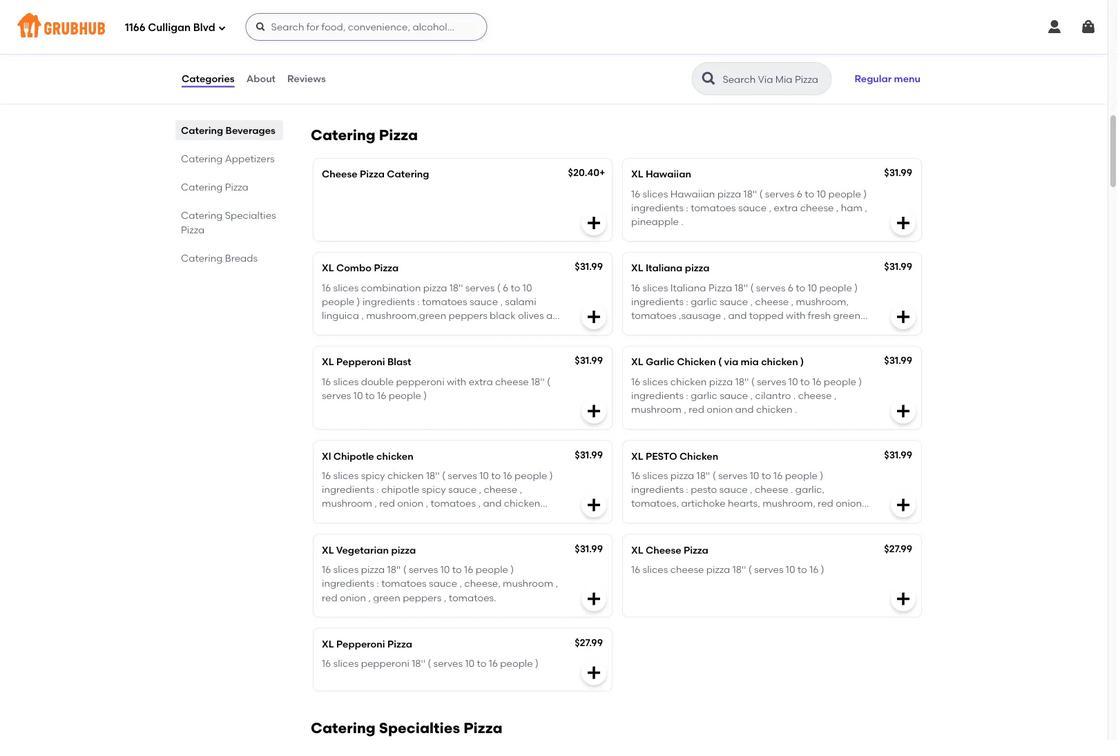 Task type: vqa. For each thing, say whether or not it's contained in the screenshot.
Bell inside lettuce mix, halloumi cheese, kalamata olives, cherry tomatoes, red & yellow bell peppers, cucumbers, radish & lemon mint dressing.
no



Task type: describe. For each thing, give the bounding box(es) containing it.
topped
[[749, 310, 784, 322]]

blast
[[388, 356, 411, 368]]

onion inside 16 slices spicy chicken 18'' ( serves 10 to 16 people ) ingredients : chipotle spicy sauce , cheese , mushroom , red onion , tomatoes , and chicken marinated with chipotle sauce .
[[397, 498, 424, 510]]

pizza inside the 16 slices pizza 18'' ( serves 10 to 16 people ) ingredients : tomatoes sauce , cheese, mushroom , red onion , green peppers , tomatoes.
[[361, 564, 385, 575]]

to inside 16 slices combination pizza 18'' serves ( 6 to 10 people ) ingredients : tomatoes sauce , salami linguica , mushroom,green peppers black olives and sausage .
[[511, 282, 520, 293]]

to inside 16 slices pizza 18'' ( serves 10 to 16 people ) ingredients : pesto sauce , cheese . garlic, tomatoes, artichoke hearts, mushroom, red onion and chicken
[[762, 470, 771, 481]]

$31.99 for 16 slices italiana pizza 18'' ( serves 6 to 10 people ) ingredients : garlic sauce , cheese , mushroom, tomatoes ,sausage , and topped with fresh green onion .
[[884, 261, 912, 273]]

chicken for chicken
[[677, 356, 716, 368]]

1166 culligan blvd
[[125, 21, 215, 34]]

: inside the 16 slices pizza 18'' ( serves 10 to 16 people ) ingredients : tomatoes sauce , cheese, mushroom , red onion , green peppers , tomatoes.
[[377, 578, 379, 590]]

sauce inside the 16 slices hawaiian pizza  18" ( serves 6 to 10 people ) ingredients : tomatoes sauce , extra cheese , ham , pineapple .
[[738, 202, 767, 214]]

xl for xl combo pizza
[[322, 262, 334, 274]]

serves inside 16 slices pizza 18'' ( serves 10 to 16 people ) ingredients : pesto sauce , cheese . garlic, tomatoes, artichoke hearts, mushroom, red onion and chicken
[[718, 470, 748, 481]]

serves inside the 16 slices hawaiian pizza  18" ( serves 6 to 10 people ) ingredients : tomatoes sauce , extra cheese , ham , pineapple .
[[765, 188, 795, 199]]

1 horizontal spatial catering pizza
[[311, 126, 418, 144]]

people inside 16 slices pizza 18'' ( serves 10 to 16 people ) ingredients : pesto sauce , cheese . garlic, tomatoes, artichoke hearts, mushroom, red onion and chicken
[[785, 470, 818, 481]]

to inside the 16 slices hawaiian pizza  18" ( serves 6 to 10 people ) ingredients : tomatoes sauce , extra cheese , ham , pineapple .
[[805, 188, 814, 199]]

catering inside catering specialties pizza
[[181, 209, 223, 221]]

artichoke
[[681, 498, 726, 510]]

sticks down the search for food, convenience, alcohol... 'search box'
[[373, 45, 400, 56]]

: for combination
[[417, 296, 420, 308]]

xl combo pizza
[[322, 262, 399, 274]]

slices for 16 slices cheese pizza 18'' ( serves 10 to 16 )
[[643, 564, 668, 575]]

: for spicy
[[377, 484, 379, 496]]

, inside 16 slices pizza 18'' ( serves 10 to 16 people ) ingredients : pesto sauce , cheese . garlic, tomatoes, artichoke hearts, mushroom, red onion and chicken
[[750, 484, 753, 496]]

catering inside tab
[[181, 153, 223, 164]]

16 slices cheese pizza 18'' ( serves 10 to 16 )
[[631, 564, 825, 575]]

pesto
[[691, 484, 717, 496]]

extra inside "16 slices double pepperoni with extra cheese 18'' ( serves 10 to 16 people )"
[[469, 376, 493, 387]]

( inside 16 slices chicken pizza 18'' ( serves 10 to 16 people ) ingredients : garlic sauce , cilantro . cheese , mushroom , red onion and chicken .
[[751, 376, 755, 387]]

fresh
[[808, 310, 831, 322]]

16 slices hawaiian pizza  18" ( serves 6 to 10 people ) ingredients : tomatoes sauce , extra cheese , ham , pineapple .
[[631, 188, 867, 228]]

serves inside the 16 slices italiana pizza 18'' ( serves 6 to 10 people ) ingredients : garlic sauce , cheese , mushroom, tomatoes ,sausage , and topped with fresh green onion .
[[756, 282, 786, 293]]

slices for 16 slices chicken pizza 18'' ( serves 10 to 16 people ) ingredients : garlic sauce , cilantro . cheese , mushroom , red onion and chicken .
[[643, 376, 668, 387]]

breads
[[225, 252, 258, 264]]

$20.40
[[568, 167, 600, 179]]

10 inside the 16 slices pizza 18'' ( serves 10 to 16 people ) ingredients : tomatoes sauce , cheese, mushroom , red onion , green peppers , tomatoes.
[[441, 564, 450, 575]]

( inside 16 slices combination pizza 18'' serves ( 6 to 10 people ) ingredients : tomatoes sauce , salami linguica , mushroom,green peppers black olives and sausage .
[[497, 282, 501, 293]]

xl for xl cheese pizza
[[631, 544, 643, 556]]

onion inside the 16 slices pizza 18'' ( serves 10 to 16 people ) ingredients : tomatoes sauce , cheese, mushroom , red onion , green peppers , tomatoes.
[[340, 592, 366, 604]]

sauce inside 16 slices combination pizza 18'' serves ( 6 to 10 people ) ingredients : tomatoes sauce , salami linguica , mushroom,green peppers black olives and sausage .
[[470, 296, 498, 308]]

. inside 16 slices combination pizza 18'' serves ( 6 to 10 people ) ingredients : tomatoes sauce , salami linguica , mushroom,green peppers black olives and sausage .
[[364, 324, 366, 336]]

sticks down pepperoni sticks
[[386, 64, 412, 76]]

mushroom inside 16 slices spicy chicken 18'' ( serves 10 to 16 people ) ingredients : chipotle spicy sauce , cheese , mushroom , red onion , tomatoes , and chicken marinated with chipotle sauce .
[[322, 498, 372, 510]]

. inside the 16 slices italiana pizza 18'' ( serves 6 to 10 people ) ingredients : garlic sauce , cheese , mushroom, tomatoes ,sausage , and topped with fresh green onion .
[[660, 324, 662, 336]]

2 vertical spatial pepperoni
[[361, 658, 409, 669]]

catering appetizers
[[181, 153, 275, 164]]

slices for 16 slices spicy chicken 18'' ( serves 10 to 16 people ) ingredients : chipotle spicy sauce , cheese , mushroom , red onion , tomatoes , and chicken marinated with chipotle sauce .
[[333, 470, 359, 481]]

catering specialties pizza inside tab
[[181, 209, 276, 236]]

onion inside 16 slices chicken pizza 18'' ( serves 10 to 16 people ) ingredients : garlic sauce , cilantro . cheese , mushroom , red onion and chicken .
[[707, 404, 733, 416]]

6 for cheese
[[788, 282, 794, 293]]

2 24 from the left
[[798, 64, 809, 76]]

hearts,
[[728, 498, 760, 510]]

combination
[[361, 282, 421, 293]]

ham
[[841, 202, 863, 214]]

and inside 16 slices combination pizza 18'' serves ( 6 to 10 people ) ingredients : tomatoes sauce , salami linguica , mushroom,green peppers black olives and sausage .
[[546, 310, 565, 322]]

people inside "16 slices double pepperoni with extra cheese 18'' ( serves 10 to 16 people )"
[[389, 390, 421, 402]]

chipotle
[[333, 450, 374, 462]]

bacon
[[645, 64, 675, 76]]

slices for 16 slices hawaiian pizza  18" ( serves 6 to 10 people ) ingredients : tomatoes sauce , extra cheese , ham , pineapple .
[[643, 188, 668, 199]]

1 20 from the left
[[451, 64, 463, 76]]

16 slices spicy chicken 18'' ( serves 10 to 16 people ) ingredients : chipotle spicy sauce , cheese , mushroom , red onion , tomatoes , and chicken marinated with chipotle sauce .
[[322, 470, 553, 524]]

menu
[[894, 73, 921, 85]]

sticks up search icon
[[694, 45, 721, 56]]

tomatoes inside 16 slices combination pizza 18'' serves ( 6 to 10 people ) ingredients : tomatoes sauce , salami linguica , mushroom,green peppers black olives and sausage .
[[422, 296, 467, 308]]

) inside 16 slices chicken pizza 18'' ( serves 10 to 16 people ) ingredients : garlic sauce , cilantro . cheese , mushroom , red onion and chicken .
[[859, 376, 862, 387]]

pizza inside catering specialties pizza
[[181, 224, 205, 236]]

18"
[[744, 188, 757, 199]]

catering pizza tab
[[181, 180, 278, 194]]

sauce inside the 16 slices pizza 18'' ( serves 10 to 16 people ) ingredients : tomatoes sauce , cheese, mushroom , red onion , green peppers , tomatoes.
[[429, 578, 457, 590]]

( inside the 16 slices italiana pizza 18'' ( serves 6 to 10 people ) ingredients : garlic sauce , cheese , mushroom, tomatoes ,sausage , and topped with fresh green onion .
[[750, 282, 754, 293]]

cheese,
[[464, 578, 501, 590]]

pizza inside 16 slices pizza 18'' ( serves 10 to 16 people ) ingredients : pesto sauce , cheese . garlic, tomatoes, artichoke hearts, mushroom, red onion and chicken
[[670, 470, 694, 481]]

extra inside the 16 slices hawaiian pizza  18" ( serves 6 to 10 people ) ingredients : tomatoes sauce , extra cheese , ham , pineapple .
[[774, 202, 798, 214]]

to inside 16 slices spicy chicken 18'' ( serves 10 to 16 people ) ingredients : chipotle spicy sauce , cheese , mushroom , red onion , tomatoes , and chicken marinated with chipotle sauce .
[[491, 470, 501, 481]]

reviews
[[287, 73, 326, 85]]

sauce inside 16 slices chicken pizza 18'' ( serves 10 to 16 people ) ingredients : garlic sauce , cilantro . cheese , mushroom , red onion and chicken .
[[720, 390, 748, 402]]

slices for 16 slices italiana pizza 18'' ( serves 6 to 10 people ) ingredients : garlic sauce , cheese , mushroom, tomatoes ,sausage , and topped with fresh green onion .
[[643, 282, 668, 293]]

xl italiana pizza
[[631, 262, 710, 274]]

salami
[[505, 296, 536, 308]]

tomatoes inside 16 slices spicy chicken 18'' ( serves 10 to 16 people ) ingredients : chipotle spicy sauce , cheese , mushroom , red onion , tomatoes , and chicken marinated with chipotle sauce .
[[431, 498, 476, 510]]

$39.99
[[574, 43, 603, 55]]

chicken for pizza
[[680, 450, 719, 462]]

and inside the 16 slices italiana pizza 18'' ( serves 6 to 10 people ) ingredients : garlic sauce , cheese , mushroom, tomatoes ,sausage , and topped with fresh green onion .
[[728, 310, 747, 322]]

serves inside "16 slices double pepperoni with extra cheese 18'' ( serves 10 to 16 people )"
[[322, 390, 351, 402]]

,sausage
[[679, 310, 721, 322]]

people inside the 16 slices italiana pizza 18'' ( serves 6 to 10 people ) ingredients : garlic sauce , cheese , mushroom, tomatoes ,sausage , and topped with fresh green onion .
[[820, 282, 852, 293]]

ingredients inside the 16 slices pizza 18'' ( serves 10 to 16 people ) ingredients : tomatoes sauce , cheese, mushroom , red onion , green peppers , tomatoes.
[[322, 578, 374, 590]]

catering beverages tab
[[181, 123, 278, 137]]

cilantro
[[755, 390, 791, 402]]

$27.99 for 16 slices cheese pizza 18'' ( serves 10 to 16 )
[[884, 543, 912, 555]]

10 inside "16 slices double pepperoni with extra cheese 18'' ( serves 10 to 16 people )"
[[354, 390, 363, 402]]

catering appetizers tab
[[181, 151, 278, 166]]

catering specialties pizza tab
[[181, 208, 278, 237]]

. inside the 16 slices hawaiian pizza  18" ( serves 6 to 10 people ) ingredients : tomatoes sauce , extra cheese , ham , pineapple .
[[681, 216, 684, 228]]

$31.99 for 16 slices pizza 18'' ( serves 10 to 16 people ) ingredients : tomatoes sauce , cheese, mushroom , red onion , green peppers , tomatoes.
[[575, 543, 603, 555]]

linguica
[[322, 310, 359, 322]]

pepperoni inside "16 slices double pepperoni with extra cheese 18'' ( serves 10 to 16 people )"
[[396, 376, 445, 387]]

18'' inside 16 slices combination pizza 18'' serves ( 6 to 10 people ) ingredients : tomatoes sauce , salami linguica , mushroom,green peppers black olives and sausage .
[[450, 282, 463, 293]]

16 slices pizza 18'' ( serves 10 to 16 people ) ingredients : pesto sauce , cheese . garlic, tomatoes, artichoke hearts, mushroom, red onion and chicken
[[631, 470, 862, 524]]

cheese inside the 16 slices hawaiian pizza  18" ( serves 6 to 10 people ) ingredients : tomatoes sauce , extra cheese , ham , pineapple .
[[800, 202, 834, 214]]

serves inside 16 slices spicy chicken 18'' ( serves 10 to 16 people ) ingredients : chipotle spicy sauce , cheese , mushroom , red onion , tomatoes , and chicken marinated with chipotle sauce .
[[448, 470, 477, 481]]

search icon image
[[701, 70, 717, 87]]

xl pepperoni pizza
[[322, 638, 412, 650]]

tomatoes inside the 16 slices pizza 18'' ( serves 10 to 16 people ) ingredients : tomatoes sauce , cheese, mushroom , red onion , green peppers , tomatoes.
[[381, 578, 427, 590]]

pizza inside catering pizza tab
[[225, 181, 249, 193]]

0 vertical spatial ranch
[[664, 45, 692, 56]]

slices for 16 slices double pepperoni with extra cheese 18'' ( serves 10 to 16 people )
[[333, 376, 359, 387]]

: for italiana
[[686, 296, 689, 308]]

onion inside the 16 slices italiana pizza 18'' ( serves 6 to 10 people ) ingredients : garlic sauce , cheese , mushroom, tomatoes ,sausage , and topped with fresh green onion .
[[631, 324, 658, 336]]

0 vertical spatial pepperoni
[[335, 64, 384, 76]]

16 slices italiana pizza 18'' ( serves 6 to 10 people ) ingredients : garlic sauce , cheese , mushroom, tomatoes ,sausage , and topped with fresh green onion .
[[631, 282, 861, 336]]

xl for xl garlic chicken ( via mia chicken )
[[631, 356, 643, 368]]

garlic for italiana
[[691, 296, 718, 308]]

regular
[[855, 73, 892, 85]]

with inside 16 slices spicy chicken 18'' ( serves 10 to 16 people ) ingredients : chipotle spicy sauce , cheese , mushroom , red onion , tomatoes , and chicken marinated with chipotle sauce .
[[374, 512, 393, 524]]

16 slices combination pizza 18'' serves ( 6 to 10 people ) ingredients : tomatoes sauce , salami linguica , mushroom,green peppers black olives and sausage .
[[322, 282, 565, 336]]

1166
[[125, 21, 145, 34]]

pepperoni sticks
[[322, 45, 400, 56]]

slices for 16 slices pepperoni 18'' ( serves 10 to 16 people )
[[333, 658, 359, 669]]

6 for extra
[[797, 188, 803, 199]]

reviews button
[[287, 54, 327, 104]]

32 bacon ranch sticks ( serves 20 to 24 people )
[[631, 64, 850, 76]]

mushroom,green
[[366, 310, 446, 322]]

16 inside the 16 slices italiana pizza 18'' ( serves 6 to 10 people ) ingredients : garlic sauce , cheese , mushroom, tomatoes ,sausage , and topped with fresh green onion .
[[631, 282, 640, 293]]

pepperoni for xl pepperoni pizza
[[336, 638, 385, 650]]

sauce inside the 16 slices italiana pizza 18'' ( serves 6 to 10 people ) ingredients : garlic sauce , cheese , mushroom, tomatoes ,sausage , and topped with fresh green onion .
[[720, 296, 748, 308]]

0 vertical spatial chipotle
[[381, 484, 420, 496]]

32 pepperoni sticks ( serves 20 to 24 people )
[[322, 64, 529, 76]]

pepperoni for xl pepperoni blast
[[336, 356, 385, 368]]

tomatoes inside the 16 slices hawaiian pizza  18" ( serves 6 to 10 people ) ingredients : tomatoes sauce , extra cheese , ham , pineapple .
[[691, 202, 736, 214]]

1 24 from the left
[[477, 64, 488, 76]]

6 for salami
[[503, 282, 509, 293]]

0 horizontal spatial spicy
[[361, 470, 385, 481]]

xl cheese pizza
[[631, 544, 709, 556]]

regular menu button
[[848, 64, 927, 94]]

18'' inside 16 slices chicken pizza 18'' ( serves 10 to 16 people ) ingredients : garlic sauce , cilantro . cheese , mushroom , red onion and chicken .
[[735, 376, 749, 387]]

pizza down xl cheese pizza
[[706, 564, 730, 575]]

pesto
[[646, 450, 677, 462]]

) inside 16 slices combination pizza 18'' serves ( 6 to 10 people ) ingredients : tomatoes sauce , salami linguica , mushroom,green peppers black olives and sausage .
[[357, 296, 360, 308]]

bacon
[[631, 45, 662, 56]]

and inside 16 slices pizza 18'' ( serves 10 to 16 people ) ingredients : pesto sauce , cheese . garlic, tomatoes, artichoke hearts, mushroom, red onion and chicken
[[631, 512, 650, 524]]

svg image for 16 slices italiana pizza 18'' ( serves 6 to 10 people ) ingredients : garlic sauce , cheese , mushroom, tomatoes ,sausage , and topped with fresh green onion .
[[895, 309, 912, 325]]

xl for xl pepperoni pizza
[[322, 638, 334, 650]]

cheese pizza catering
[[322, 168, 429, 180]]

hawaiian inside the 16 slices hawaiian pizza  18" ( serves 6 to 10 people ) ingredients : tomatoes sauce , extra cheese , ham , pineapple .
[[670, 188, 715, 199]]

slices for 16 slices pizza 18'' ( serves 10 to 16 people ) ingredients : tomatoes sauce , cheese, mushroom , red onion , green peppers , tomatoes.
[[333, 564, 359, 575]]

sticks down bacon ranch sticks
[[707, 64, 733, 76]]

( inside 16 slices spicy chicken 18'' ( serves 10 to 16 people ) ingredients : chipotle spicy sauce , cheese , mushroom , red onion , tomatoes , and chicken marinated with chipotle sauce .
[[442, 470, 446, 481]]

xl vegetarian pizza
[[322, 544, 416, 556]]

18'' inside the 16 slices pizza 18'' ( serves 10 to 16 people ) ingredients : tomatoes sauce , cheese, mushroom , red onion , green peppers , tomatoes.
[[387, 564, 401, 575]]

green inside the 16 slices italiana pizza 18'' ( serves 6 to 10 people ) ingredients : garlic sauce , cheese , mushroom, tomatoes ,sausage , and topped with fresh green onion .
[[833, 310, 861, 322]]

black
[[490, 310, 516, 322]]

garlic
[[646, 356, 675, 368]]

combo
[[336, 262, 372, 274]]

serves inside 16 slices combination pizza 18'' serves ( 6 to 10 people ) ingredients : tomatoes sauce , salami linguica , mushroom,green peppers black olives and sausage .
[[465, 282, 495, 293]]

svg image inside main navigation navigation
[[218, 24, 226, 32]]

10 inside 16 slices chicken pizza 18'' ( serves 10 to 16 people ) ingredients : garlic sauce , cilantro . cheese , mushroom , red onion and chicken .
[[789, 376, 798, 387]]

$31.99 for 16 slices double pepperoni with extra cheese 18'' ( serves 10 to 16 people )
[[575, 355, 603, 367]]

10 inside 16 slices pizza 18'' ( serves 10 to 16 people ) ingredients : pesto sauce , cheese . garlic, tomatoes, artichoke hearts, mushroom, red onion and chicken
[[750, 470, 759, 481]]

10 inside 16 slices spicy chicken 18'' ( serves 10 to 16 people ) ingredients : chipotle spicy sauce , cheese , mushroom , red onion , tomatoes , and chicken marinated with chipotle sauce .
[[479, 470, 489, 481]]

people inside 16 slices chicken pizza 18'' ( serves 10 to 16 people ) ingredients : garlic sauce , cilantro . cheese , mushroom , red onion and chicken .
[[824, 376, 856, 387]]

serves inside the 16 slices pizza 18'' ( serves 10 to 16 people ) ingredients : tomatoes sauce , cheese, mushroom , red onion , green peppers , tomatoes.
[[409, 564, 438, 575]]

red inside 16 slices chicken pizza 18'' ( serves 10 to 16 people ) ingredients : garlic sauce , cilantro . cheese , mushroom , red onion and chicken .
[[689, 404, 705, 416]]

0 vertical spatial hawaiian
[[646, 168, 691, 180]]

xl for xl vegetarian pizza
[[322, 544, 334, 556]]

0 vertical spatial pepperoni
[[322, 45, 371, 56]]

ingredients for spicy
[[322, 484, 374, 496]]

Search for food, convenience, alcohol... search field
[[246, 13, 487, 41]]

double
[[361, 376, 394, 387]]

via
[[724, 356, 739, 368]]

to inside the 16 slices pizza 18'' ( serves 10 to 16 people ) ingredients : tomatoes sauce , cheese, mushroom , red onion , green peppers , tomatoes.
[[452, 564, 462, 575]]



Task type: locate. For each thing, give the bounding box(es) containing it.
2 vertical spatial mushroom
[[503, 578, 553, 590]]

$27.99 for 16 slices pepperoni 18'' ( serves 10 to 16 people )
[[575, 637, 603, 649]]

10 inside the 16 slices hawaiian pizza  18" ( serves 6 to 10 people ) ingredients : tomatoes sauce , extra cheese , ham , pineapple .
[[817, 188, 826, 199]]

xl chipotle chicken
[[322, 450, 414, 462]]

Search Via Mia Pizza search field
[[721, 73, 827, 86]]

svg image for 16 slices spicy chicken 18'' ( serves 10 to 16 people ) ingredients : chipotle spicy sauce , cheese , mushroom , red onion , tomatoes , and chicken marinated with chipotle sauce .
[[586, 497, 602, 513]]

ingredients for hawaiian
[[631, 202, 684, 214]]

( inside 16 slices pizza 18'' ( serves 10 to 16 people ) ingredients : pesto sauce , cheese . garlic, tomatoes, artichoke hearts, mushroom, red onion and chicken
[[713, 470, 716, 481]]

. inside 16 slices pizza 18'' ( serves 10 to 16 people ) ingredients : pesto sauce , cheese . garlic, tomatoes, artichoke hearts, mushroom, red onion and chicken
[[791, 484, 793, 496]]

with inside "16 slices double pepperoni with extra cheese 18'' ( serves 10 to 16 people )"
[[447, 376, 466, 387]]

peppers inside 16 slices combination pizza 18'' serves ( 6 to 10 people ) ingredients : tomatoes sauce , salami linguica , mushroom,green peppers black olives and sausage .
[[449, 310, 487, 322]]

garlic inside 16 slices chicken pizza 18'' ( serves 10 to 16 people ) ingredients : garlic sauce , cilantro . cheese , mushroom , red onion and chicken .
[[691, 390, 718, 402]]

slices down combo
[[333, 282, 359, 293]]

ingredients inside the 16 slices hawaiian pizza  18" ( serves 6 to 10 people ) ingredients : tomatoes sauce , extra cheese , ham , pineapple .
[[631, 202, 684, 214]]

red up xl vegetarian pizza
[[379, 498, 395, 510]]

chipotle down xl chipotle chicken
[[381, 484, 420, 496]]

1 32 from the left
[[322, 64, 333, 76]]

1 horizontal spatial spicy
[[422, 484, 446, 496]]

pizza up mushroom,green
[[423, 282, 447, 293]]

people inside 16 slices combination pizza 18'' serves ( 6 to 10 people ) ingredients : tomatoes sauce , salami linguica , mushroom,green peppers black olives and sausage .
[[322, 296, 355, 308]]

catering specialties pizza down 16 slices pepperoni 18'' ( serves 10 to 16 people )
[[311, 719, 503, 737]]

: down xl chipotle chicken
[[377, 484, 379, 496]]

: for hawaiian
[[686, 202, 689, 214]]

xl
[[322, 450, 331, 462]]

32 down pepperoni sticks
[[322, 64, 333, 76]]

ingredients for combination
[[363, 296, 415, 308]]

0 vertical spatial garlic
[[691, 296, 718, 308]]

0 horizontal spatial 24
[[477, 64, 488, 76]]

ingredients
[[631, 202, 684, 214], [363, 296, 415, 308], [631, 296, 684, 308], [631, 390, 684, 402], [322, 484, 374, 496], [631, 484, 684, 496], [322, 578, 374, 590]]

to
[[465, 64, 475, 76], [786, 64, 796, 76], [805, 188, 814, 199], [511, 282, 520, 293], [796, 282, 805, 293], [800, 376, 810, 387], [365, 390, 375, 402], [491, 470, 501, 481], [762, 470, 771, 481], [452, 564, 462, 575], [798, 564, 807, 575], [477, 658, 487, 669]]

ingredients down vegetarian
[[322, 578, 374, 590]]

1 vertical spatial with
[[447, 376, 466, 387]]

mushroom,
[[796, 296, 849, 308], [763, 498, 816, 510]]

regular menu
[[855, 73, 921, 85]]

ingredients for chicken
[[631, 390, 684, 402]]

32 for 32 pepperoni sticks ( serves 20 to 24 people )
[[322, 64, 333, 76]]

2 garlic from the top
[[691, 390, 718, 402]]

chicken left via
[[677, 356, 716, 368]]

italiana
[[646, 262, 683, 274], [670, 282, 706, 293]]

red down vegetarian
[[322, 592, 338, 604]]

red inside the 16 slices pizza 18'' ( serves 10 to 16 people ) ingredients : tomatoes sauce , cheese, mushroom , red onion , green peppers , tomatoes.
[[322, 592, 338, 604]]

pepperoni down the 'xl pepperoni pizza'
[[361, 658, 409, 669]]

mushroom, up fresh
[[796, 296, 849, 308]]

sausage
[[322, 324, 362, 336]]

: up ,sausage
[[686, 296, 689, 308]]

to inside 16 slices chicken pizza 18'' ( serves 10 to 16 people ) ingredients : garlic sauce , cilantro . cheese , mushroom , red onion and chicken .
[[800, 376, 810, 387]]

. inside 16 slices spicy chicken 18'' ( serves 10 to 16 people ) ingredients : chipotle spicy sauce , cheese , mushroom , red onion , tomatoes , and chicken marinated with chipotle sauce .
[[467, 512, 469, 524]]

catering
[[181, 124, 223, 136], [311, 126, 376, 144], [181, 153, 223, 164], [387, 168, 429, 180], [181, 181, 223, 193], [181, 209, 223, 221], [181, 252, 223, 264], [311, 719, 376, 737]]

specialties
[[225, 209, 276, 221], [379, 719, 460, 737]]

onion inside 16 slices pizza 18'' ( serves 10 to 16 people ) ingredients : pesto sauce , cheese . garlic, tomatoes, artichoke hearts, mushroom, red onion and chicken
[[836, 498, 862, 510]]

italiana down xl italiana pizza
[[670, 282, 706, 293]]

italiana down pineapple
[[646, 262, 683, 274]]

1 vertical spatial extra
[[469, 376, 493, 387]]

peppers left tomatoes.
[[403, 592, 442, 604]]

0 vertical spatial specialties
[[225, 209, 276, 221]]

slices down pesto
[[643, 470, 668, 481]]

1 vertical spatial ranch
[[677, 64, 705, 76]]

6
[[797, 188, 803, 199], [503, 282, 509, 293], [788, 282, 794, 293]]

chipotle up xl vegetarian pizza
[[396, 512, 434, 524]]

svg image
[[218, 24, 226, 32], [895, 309, 912, 325], [586, 497, 602, 513], [895, 591, 912, 607], [586, 665, 602, 681]]

1 vertical spatial chicken
[[680, 450, 719, 462]]

red down the garlic,
[[818, 498, 834, 510]]

ingredients down xl italiana pizza
[[631, 296, 684, 308]]

slices down xl italiana pizza
[[643, 282, 668, 293]]

xl for xl italiana pizza
[[631, 262, 643, 274]]

) inside the 16 slices pizza 18'' ( serves 10 to 16 people ) ingredients : tomatoes sauce , cheese, mushroom , red onion , green peppers , tomatoes.
[[511, 564, 514, 575]]

pizza right vegetarian
[[391, 544, 416, 556]]

specialties down 16 slices pepperoni 18'' ( serves 10 to 16 people )
[[379, 719, 460, 737]]

1 horizontal spatial 6
[[788, 282, 794, 293]]

1 vertical spatial $27.99
[[575, 637, 603, 649]]

( inside "16 slices double pepperoni with extra cheese 18'' ( serves 10 to 16 people )"
[[547, 376, 551, 387]]

catering pizza up cheese pizza catering
[[311, 126, 418, 144]]

mushroom, inside the 16 slices italiana pizza 18'' ( serves 6 to 10 people ) ingredients : garlic sauce , cheese , mushroom, tomatoes ,sausage , and topped with fresh green onion .
[[796, 296, 849, 308]]

16 inside 16 slices combination pizza 18'' serves ( 6 to 10 people ) ingredients : tomatoes sauce , salami linguica , mushroom,green peppers black olives and sausage .
[[322, 282, 331, 293]]

mushroom, down the garlic,
[[763, 498, 816, 510]]

: down xl vegetarian pizza
[[377, 578, 379, 590]]

1 horizontal spatial extra
[[774, 202, 798, 214]]

ingredients inside 16 slices pizza 18'' ( serves 10 to 16 people ) ingredients : pesto sauce , cheese . garlic, tomatoes, artichoke hearts, mushroom, red onion and chicken
[[631, 484, 684, 496]]

1 horizontal spatial 20
[[773, 64, 784, 76]]

xl
[[631, 168, 643, 180], [322, 262, 334, 274], [631, 262, 643, 274], [322, 356, 334, 368], [631, 356, 643, 368], [631, 450, 643, 462], [322, 544, 334, 556], [631, 544, 643, 556], [322, 638, 334, 650]]

tomatoes.
[[449, 592, 496, 604]]

pepperoni
[[335, 64, 384, 76], [396, 376, 445, 387], [361, 658, 409, 669]]

0 horizontal spatial $27.99
[[575, 637, 603, 649]]

1 vertical spatial chipotle
[[396, 512, 434, 524]]

and
[[546, 310, 565, 322], [728, 310, 747, 322], [735, 404, 754, 416], [483, 498, 502, 510], [631, 512, 650, 524]]

catering beverages
[[181, 124, 276, 136]]

garlic down xl garlic chicken ( via mia chicken )
[[691, 390, 718, 402]]

2 32 from the left
[[631, 64, 642, 76]]

$31.99 for 16 slices spicy chicken 18'' ( serves 10 to 16 people ) ingredients : chipotle spicy sauce , cheese , mushroom , red onion , tomatoes , and chicken marinated with chipotle sauce .
[[575, 449, 603, 461]]

bacon ranch sticks
[[631, 45, 721, 56]]

0 vertical spatial chicken
[[677, 356, 716, 368]]

culligan
[[148, 21, 191, 34]]

pizza left 18"
[[717, 188, 741, 199]]

catering breads
[[181, 252, 258, 264]]

) inside 16 slices spicy chicken 18'' ( serves 10 to 16 people ) ingredients : chipotle spicy sauce , cheese , mushroom , red onion , tomatoes , and chicken marinated with chipotle sauce .
[[550, 470, 553, 481]]

1 horizontal spatial $27.99
[[884, 543, 912, 555]]

) inside 16 slices pizza 18'' ( serves 10 to 16 people ) ingredients : pesto sauce , cheese . garlic, tomatoes, artichoke hearts, mushroom, red onion and chicken
[[820, 470, 824, 481]]

xl for xl pesto chicken
[[631, 450, 643, 462]]

svg image for 16 slices cheese pizza 18'' ( serves 10 to 16 )
[[895, 591, 912, 607]]

chicken
[[677, 356, 716, 368], [680, 450, 719, 462]]

to inside "16 slices double pepperoni with extra cheese 18'' ( serves 10 to 16 people )"
[[365, 390, 375, 402]]

mushroom, inside 16 slices pizza 18'' ( serves 10 to 16 people ) ingredients : pesto sauce , cheese . garlic, tomatoes, artichoke hearts, mushroom, red onion and chicken
[[763, 498, 816, 510]]

1 vertical spatial spicy
[[422, 484, 446, 496]]

6 inside 16 slices combination pizza 18'' serves ( 6 to 10 people ) ingredients : tomatoes sauce , salami linguica , mushroom,green peppers black olives and sausage .
[[503, 282, 509, 293]]

beverages
[[226, 124, 276, 136]]

garlic,
[[796, 484, 825, 496]]

1 horizontal spatial cheese
[[646, 544, 681, 556]]

and inside 16 slices chicken pizza 18'' ( serves 10 to 16 people ) ingredients : garlic sauce , cilantro . cheese , mushroom , red onion and chicken .
[[735, 404, 754, 416]]

2 20 from the left
[[773, 64, 784, 76]]

chicken
[[761, 356, 798, 368], [670, 376, 707, 387], [756, 404, 793, 416], [377, 450, 414, 462], [387, 470, 424, 481], [504, 498, 540, 510], [652, 512, 689, 524]]

0 vertical spatial $27.99
[[884, 543, 912, 555]]

pizza down xl pesto chicken
[[670, 470, 694, 481]]

cheese inside 16 slices chicken pizza 18'' ( serves 10 to 16 people ) ingredients : garlic sauce , cilantro . cheese , mushroom , red onion and chicken .
[[798, 390, 832, 402]]

pepperoni down pepperoni sticks
[[335, 64, 384, 76]]

0 horizontal spatial specialties
[[225, 209, 276, 221]]

mushroom up marinated
[[322, 498, 372, 510]]

main navigation navigation
[[0, 0, 1108, 54]]

hawaiian
[[646, 168, 691, 180], [670, 188, 715, 199]]

: up mushroom,green
[[417, 296, 420, 308]]

1 vertical spatial mushroom,
[[763, 498, 816, 510]]

1 vertical spatial peppers
[[403, 592, 442, 604]]

catering pizza down catering appetizers
[[181, 181, 249, 193]]

cheese inside 16 slices pizza 18'' ( serves 10 to 16 people ) ingredients : pesto sauce , cheese . garlic, tomatoes, artichoke hearts, mushroom, red onion and chicken
[[755, 484, 789, 496]]

xl garlic chicken ( via mia chicken )
[[631, 356, 804, 368]]

1 horizontal spatial with
[[447, 376, 466, 387]]

: down xl hawaiian
[[686, 202, 689, 214]]

green inside the 16 slices pizza 18'' ( serves 10 to 16 people ) ingredients : tomatoes sauce , cheese, mushroom , red onion , green peppers , tomatoes.
[[373, 592, 400, 604]]

0 vertical spatial peppers
[[449, 310, 487, 322]]

people inside 16 slices spicy chicken 18'' ( serves 10 to 16 people ) ingredients : chipotle spicy sauce , cheese , mushroom , red onion , tomatoes , and chicken marinated with chipotle sauce .
[[515, 470, 547, 481]]

0 vertical spatial extra
[[774, 202, 798, 214]]

red inside 16 slices spicy chicken 18'' ( serves 10 to 16 people ) ingredients : chipotle spicy sauce , cheese , mushroom , red onion , tomatoes , and chicken marinated with chipotle sauce .
[[379, 498, 395, 510]]

20
[[451, 64, 463, 76], [773, 64, 784, 76]]

18'' inside the 16 slices italiana pizza 18'' ( serves 6 to 10 people ) ingredients : garlic sauce , cheese , mushroom, tomatoes ,sausage , and topped with fresh green onion .
[[735, 282, 748, 293]]

spicy
[[361, 470, 385, 481], [422, 484, 446, 496]]

0 horizontal spatial with
[[374, 512, 393, 524]]

marinated
[[322, 512, 371, 524]]

with
[[786, 310, 806, 322], [447, 376, 466, 387], [374, 512, 393, 524]]

0 horizontal spatial cheese
[[322, 168, 358, 180]]

16
[[631, 188, 640, 199], [322, 282, 331, 293], [631, 282, 640, 293], [322, 376, 331, 387], [631, 376, 640, 387], [812, 376, 822, 387], [377, 390, 386, 402], [322, 470, 331, 481], [503, 470, 512, 481], [631, 470, 640, 481], [774, 470, 783, 481], [322, 564, 331, 575], [464, 564, 473, 575], [631, 564, 640, 575], [810, 564, 819, 575], [322, 658, 331, 669], [489, 658, 498, 669]]

1 vertical spatial catering specialties pizza
[[311, 719, 503, 737]]

ingredients up tomatoes,
[[631, 484, 684, 496]]

1 vertical spatial pepperoni
[[336, 356, 385, 368]]

1 horizontal spatial catering specialties pizza
[[311, 719, 503, 737]]

ranch up bacon
[[664, 45, 692, 56]]

mushroom inside 16 slices chicken pizza 18'' ( serves 10 to 16 people ) ingredients : garlic sauce , cilantro . cheese , mushroom , red onion and chicken .
[[631, 404, 682, 416]]

specialties inside catering specialties pizza
[[225, 209, 276, 221]]

0 horizontal spatial catering pizza
[[181, 181, 249, 193]]

peppers left black
[[449, 310, 487, 322]]

0 horizontal spatial peppers
[[403, 592, 442, 604]]

mia
[[741, 356, 759, 368]]

$31.99 for 16 slices combination pizza 18'' serves ( 6 to 10 people ) ingredients : tomatoes sauce , salami linguica , mushroom,green peppers black olives and sausage .
[[575, 261, 603, 273]]

catering specialties pizza down catering pizza tab
[[181, 209, 276, 236]]

people inside the 16 slices hawaiian pizza  18" ( serves 6 to 10 people ) ingredients : tomatoes sauce , extra cheese , ham , pineapple .
[[829, 188, 861, 199]]

ingredients up pineapple
[[631, 202, 684, 214]]

red up xl pesto chicken
[[689, 404, 705, 416]]

1 vertical spatial italiana
[[670, 282, 706, 293]]

olives
[[518, 310, 544, 322]]

$31.99 for 16 slices hawaiian pizza  18" ( serves 6 to 10 people ) ingredients : tomatoes sauce , extra cheese , ham , pineapple .
[[884, 167, 912, 179]]

svg image
[[1046, 19, 1063, 35], [1080, 19, 1097, 35], [255, 21, 266, 32], [895, 71, 912, 88], [586, 215, 602, 231], [895, 215, 912, 231], [586, 309, 602, 325], [586, 403, 602, 419], [895, 403, 912, 419], [895, 497, 912, 513], [586, 591, 602, 607]]

2 vertical spatial with
[[374, 512, 393, 524]]

0 horizontal spatial 20
[[451, 64, 463, 76]]

pizza up ,sausage
[[685, 262, 710, 274]]

ranch
[[664, 45, 692, 56], [677, 64, 705, 76]]

1 vertical spatial mushroom
[[322, 498, 372, 510]]

garlic
[[691, 296, 718, 308], [691, 390, 718, 402]]

1 vertical spatial hawaiian
[[670, 188, 715, 199]]

1 vertical spatial green
[[373, 592, 400, 604]]

slices for 16 slices pizza 18'' ( serves 10 to 16 people ) ingredients : pesto sauce , cheese . garlic, tomatoes, artichoke hearts, mushroom, red onion and chicken
[[643, 470, 668, 481]]

16 slices pepperoni 18'' ( serves 10 to 16 people )
[[322, 658, 539, 669]]

32 for 32 bacon ranch sticks ( serves 20 to 24 people )
[[631, 64, 642, 76]]

appetizers
[[225, 153, 275, 164]]

: for chicken
[[686, 390, 689, 402]]

hawaiian down xl hawaiian
[[670, 188, 715, 199]]

( inside the 16 slices pizza 18'' ( serves 10 to 16 people ) ingredients : tomatoes sauce , cheese, mushroom , red onion , green peppers , tomatoes.
[[403, 564, 407, 575]]

.
[[681, 216, 684, 228], [364, 324, 366, 336], [660, 324, 662, 336], [794, 390, 796, 402], [795, 404, 797, 416], [791, 484, 793, 496], [467, 512, 469, 524]]

cheese
[[322, 168, 358, 180], [646, 544, 681, 556]]

and inside 16 slices spicy chicken 18'' ( serves 10 to 16 people ) ingredients : chipotle spicy sauce , cheese , mushroom , red onion , tomatoes , and chicken marinated with chipotle sauce .
[[483, 498, 502, 510]]

pizza inside the 16 slices hawaiian pizza  18" ( serves 6 to 10 people ) ingredients : tomatoes sauce , extra cheese , ham , pineapple .
[[717, 188, 741, 199]]

sauce
[[738, 202, 767, 214], [470, 296, 498, 308], [720, 296, 748, 308], [720, 390, 748, 402], [448, 484, 477, 496], [719, 484, 748, 496], [436, 512, 465, 524], [429, 578, 457, 590]]

cheese
[[800, 202, 834, 214], [755, 296, 789, 308], [495, 376, 529, 387], [798, 390, 832, 402], [484, 484, 517, 496], [755, 484, 789, 496], [670, 564, 704, 575]]

garlic inside the 16 slices italiana pizza 18'' ( serves 6 to 10 people ) ingredients : garlic sauce , cheese , mushroom, tomatoes ,sausage , and topped with fresh green onion .
[[691, 296, 718, 308]]

slices down vegetarian
[[333, 564, 359, 575]]

0 vertical spatial green
[[833, 310, 861, 322]]

slices inside 16 slices pizza 18'' ( serves 10 to 16 people ) ingredients : pesto sauce , cheese . garlic, tomatoes, artichoke hearts, mushroom, red onion and chicken
[[643, 470, 668, 481]]

green
[[833, 310, 861, 322], [373, 592, 400, 604]]

1 garlic from the top
[[691, 296, 718, 308]]

0 vertical spatial mushroom,
[[796, 296, 849, 308]]

peppers
[[449, 310, 487, 322], [403, 592, 442, 604]]

italiana inside the 16 slices italiana pizza 18'' ( serves 6 to 10 people ) ingredients : garlic sauce , cheese , mushroom, tomatoes ,sausage , and topped with fresh green onion .
[[670, 282, 706, 293]]

1 vertical spatial garlic
[[691, 390, 718, 402]]

slices down xl hawaiian
[[643, 188, 668, 199]]

catering breads tab
[[181, 251, 278, 265]]

1 horizontal spatial 32
[[631, 64, 642, 76]]

categories
[[182, 73, 235, 85]]

32 down bacon
[[631, 64, 642, 76]]

mushroom
[[631, 404, 682, 416], [322, 498, 372, 510], [503, 578, 553, 590]]

pepperoni down blast
[[396, 376, 445, 387]]

16 slices double pepperoni with extra cheese 18'' ( serves 10 to 16 people )
[[322, 376, 551, 402]]

: inside 16 slices spicy chicken 18'' ( serves 10 to 16 people ) ingredients : chipotle spicy sauce , cheese , mushroom , red onion , tomatoes , and chicken marinated with chipotle sauce .
[[377, 484, 379, 496]]

+
[[600, 167, 605, 179]]

garlic for chicken
[[691, 390, 718, 402]]

1 vertical spatial specialties
[[379, 719, 460, 737]]

ingredients inside the 16 slices italiana pizza 18'' ( serves 6 to 10 people ) ingredients : garlic sauce , cheese , mushroom, tomatoes ,sausage , and topped with fresh green onion .
[[631, 296, 684, 308]]

cheese inside 16 slices spicy chicken 18'' ( serves 10 to 16 people ) ingredients : chipotle spicy sauce , cheese , mushroom , red onion , tomatoes , and chicken marinated with chipotle sauce .
[[484, 484, 517, 496]]

2 horizontal spatial mushroom
[[631, 404, 682, 416]]

xl for xl pepperoni blast
[[322, 356, 334, 368]]

10
[[817, 188, 826, 199], [523, 282, 532, 293], [808, 282, 817, 293], [789, 376, 798, 387], [354, 390, 363, 402], [479, 470, 489, 481], [750, 470, 759, 481], [441, 564, 450, 575], [786, 564, 795, 575], [465, 658, 475, 669]]

red
[[689, 404, 705, 416], [379, 498, 395, 510], [818, 498, 834, 510], [322, 592, 338, 604]]

1 vertical spatial cheese
[[646, 544, 681, 556]]

blvd
[[193, 21, 215, 34]]

about
[[246, 73, 276, 85]]

0 vertical spatial catering pizza
[[311, 126, 418, 144]]

xl for xl hawaiian
[[631, 168, 643, 180]]

: left 'pesto'
[[686, 484, 689, 496]]

chicken inside 16 slices pizza 18'' ( serves 10 to 16 people ) ingredients : pesto sauce , cheese . garlic, tomatoes, artichoke hearts, mushroom, red onion and chicken
[[652, 512, 689, 524]]

1 horizontal spatial green
[[833, 310, 861, 322]]

0 horizontal spatial extra
[[469, 376, 493, 387]]

0 vertical spatial cheese
[[322, 168, 358, 180]]

0 vertical spatial mushroom
[[631, 404, 682, 416]]

1 horizontal spatial specialties
[[379, 719, 460, 737]]

slices
[[643, 188, 668, 199], [333, 282, 359, 293], [643, 282, 668, 293], [333, 376, 359, 387], [643, 376, 668, 387], [333, 470, 359, 481], [643, 470, 668, 481], [333, 564, 359, 575], [643, 564, 668, 575], [333, 658, 359, 669]]

slices inside 16 slices combination pizza 18'' serves ( 6 to 10 people ) ingredients : tomatoes sauce , salami linguica , mushroom,green peppers black olives and sausage .
[[333, 282, 359, 293]]

) inside the 16 slices hawaiian pizza  18" ( serves 6 to 10 people ) ingredients : tomatoes sauce , extra cheese , ham , pineapple .
[[863, 188, 867, 199]]

sticks
[[373, 45, 400, 56], [694, 45, 721, 56], [386, 64, 412, 76], [707, 64, 733, 76]]

slices inside the 16 slices pizza 18'' ( serves 10 to 16 people ) ingredients : tomatoes sauce , cheese, mushroom , red onion , green peppers , tomatoes.
[[333, 564, 359, 575]]

pizza down xl garlic chicken ( via mia chicken )
[[709, 376, 733, 387]]

ingredients up marinated
[[322, 484, 374, 496]]

1 horizontal spatial peppers
[[449, 310, 487, 322]]

mushroom up pesto
[[631, 404, 682, 416]]

0 vertical spatial spicy
[[361, 470, 385, 481]]

( inside the 16 slices hawaiian pizza  18" ( serves 6 to 10 people ) ingredients : tomatoes sauce , extra cheese , ham , pineapple .
[[759, 188, 763, 199]]

: down xl garlic chicken ( via mia chicken )
[[686, 390, 689, 402]]

mushroom inside the 16 slices pizza 18'' ( serves 10 to 16 people ) ingredients : tomatoes sauce , cheese, mushroom , red onion , green peppers , tomatoes.
[[503, 578, 553, 590]]

slices inside 16 slices chicken pizza 18'' ( serves 10 to 16 people ) ingredients : garlic sauce , cilantro . cheese , mushroom , red onion and chicken .
[[643, 376, 668, 387]]

green right fresh
[[833, 310, 861, 322]]

0 horizontal spatial mushroom
[[322, 498, 372, 510]]

chicken up 'pesto'
[[680, 450, 719, 462]]

0 vertical spatial catering specialties pizza
[[181, 209, 276, 236]]

people
[[490, 64, 523, 76], [811, 64, 844, 76], [829, 188, 861, 199], [820, 282, 852, 293], [322, 296, 355, 308], [824, 376, 856, 387], [389, 390, 421, 402], [515, 470, 547, 481], [785, 470, 818, 481], [476, 564, 508, 575], [500, 658, 533, 669]]

(
[[414, 64, 417, 76], [735, 64, 739, 76], [759, 188, 763, 199], [497, 282, 501, 293], [750, 282, 754, 293], [718, 356, 722, 368], [547, 376, 551, 387], [751, 376, 755, 387], [442, 470, 446, 481], [713, 470, 716, 481], [403, 564, 407, 575], [749, 564, 752, 575], [428, 658, 431, 669]]

0 horizontal spatial green
[[373, 592, 400, 604]]

)
[[525, 64, 529, 76], [846, 64, 850, 76], [863, 188, 867, 199], [855, 282, 858, 293], [357, 296, 360, 308], [801, 356, 804, 368], [859, 376, 862, 387], [424, 390, 427, 402], [550, 470, 553, 481], [820, 470, 824, 481], [511, 564, 514, 575], [821, 564, 825, 575], [535, 658, 539, 669]]

svg image for 16 slices pepperoni 18'' ( serves 10 to 16 people )
[[586, 665, 602, 681]]

sauce inside 16 slices pizza 18'' ( serves 10 to 16 people ) ingredients : pesto sauce , cheese . garlic, tomatoes, artichoke hearts, mushroom, red onion and chicken
[[719, 484, 748, 496]]

ranch down bacon ranch sticks
[[677, 64, 705, 76]]

32
[[322, 64, 333, 76], [631, 64, 642, 76]]

people inside the 16 slices pizza 18'' ( serves 10 to 16 people ) ingredients : tomatoes sauce , cheese, mushroom , red onion , green peppers , tomatoes.
[[476, 564, 508, 575]]

1 vertical spatial catering pizza
[[181, 181, 249, 193]]

mushroom right cheese,
[[503, 578, 553, 590]]

,
[[769, 202, 772, 214], [836, 202, 839, 214], [865, 202, 867, 214], [500, 296, 503, 308], [751, 296, 753, 308], [791, 296, 794, 308], [361, 310, 364, 322], [723, 310, 726, 322], [751, 390, 753, 402], [834, 390, 837, 402], [684, 404, 687, 416], [479, 484, 481, 496], [520, 484, 522, 496], [750, 484, 753, 496], [375, 498, 377, 510], [426, 498, 428, 510], [478, 498, 481, 510], [460, 578, 462, 590], [556, 578, 558, 590], [368, 592, 371, 604], [444, 592, 446, 604]]

pizza inside the 16 slices italiana pizza 18'' ( serves 6 to 10 people ) ingredients : garlic sauce , cheese , mushroom, tomatoes ,sausage , and topped with fresh green onion .
[[709, 282, 732, 293]]

0 vertical spatial with
[[786, 310, 806, 322]]

1 vertical spatial pepperoni
[[396, 376, 445, 387]]

cheese inside "16 slices double pepperoni with extra cheese 18'' ( serves 10 to 16 people )"
[[495, 376, 529, 387]]

) inside the 16 slices italiana pizza 18'' ( serves 6 to 10 people ) ingredients : garlic sauce , cheese , mushroom, tomatoes ,sausage , and topped with fresh green onion .
[[855, 282, 858, 293]]

0 horizontal spatial 32
[[322, 64, 333, 76]]

xl hawaiian
[[631, 168, 691, 180]]

slices inside the 16 slices italiana pizza 18'' ( serves 6 to 10 people ) ingredients : garlic sauce , cheese , mushroom, tomatoes ,sausage , and topped with fresh green onion .
[[643, 282, 668, 293]]

2 horizontal spatial with
[[786, 310, 806, 322]]

slices down xl pepperoni blast
[[333, 376, 359, 387]]

16 slices pizza 18'' ( serves 10 to 16 people ) ingredients : tomatoes sauce , cheese, mushroom , red onion , green peppers , tomatoes.
[[322, 564, 558, 604]]

red inside 16 slices pizza 18'' ( serves 10 to 16 people ) ingredients : pesto sauce , cheese . garlic, tomatoes, artichoke hearts, mushroom, red onion and chicken
[[818, 498, 834, 510]]

10 inside 16 slices combination pizza 18'' serves ( 6 to 10 people ) ingredients : tomatoes sauce , salami linguica , mushroom,green peppers black olives and sausage .
[[523, 282, 532, 293]]

$44.99
[[882, 43, 912, 55]]

slices inside the 16 slices hawaiian pizza  18" ( serves 6 to 10 people ) ingredients : tomatoes sauce , extra cheese , ham , pineapple .
[[643, 188, 668, 199]]

serves
[[420, 64, 449, 76], [741, 64, 770, 76], [765, 188, 795, 199], [465, 282, 495, 293], [756, 282, 786, 293], [757, 376, 786, 387], [322, 390, 351, 402], [448, 470, 477, 481], [718, 470, 748, 481], [409, 564, 438, 575], [754, 564, 784, 575], [433, 658, 463, 669]]

green up the 'xl pepperoni pizza'
[[373, 592, 400, 604]]

hawaiian up pineapple
[[646, 168, 691, 180]]

garlic up ,sausage
[[691, 296, 718, 308]]

16 inside the 16 slices hawaiian pizza  18" ( serves 6 to 10 people ) ingredients : tomatoes sauce , extra cheese , ham , pineapple .
[[631, 188, 640, 199]]

2 horizontal spatial 6
[[797, 188, 803, 199]]

0 horizontal spatial catering specialties pizza
[[181, 209, 276, 236]]

ingredients for italiana
[[631, 296, 684, 308]]

about button
[[246, 54, 276, 104]]

vegetarian
[[336, 544, 389, 556]]

16 slices chicken pizza 18'' ( serves 10 to 16 people ) ingredients : garlic sauce , cilantro . cheese , mushroom , red onion and chicken .
[[631, 376, 862, 416]]

extra
[[774, 202, 798, 214], [469, 376, 493, 387]]

0 vertical spatial italiana
[[646, 262, 683, 274]]

categories button
[[181, 54, 235, 104]]

xl pepperoni blast
[[322, 356, 411, 368]]

ingredients inside 16 slices chicken pizza 18'' ( serves 10 to 16 people ) ingredients : garlic sauce , cilantro . cheese , mushroom , red onion and chicken .
[[631, 390, 684, 402]]

slices down the garlic at the right top of page
[[643, 376, 668, 387]]

$31.99 for 16 slices chicken pizza 18'' ( serves 10 to 16 people ) ingredients : garlic sauce , cilantro . cheese , mushroom , red onion and chicken .
[[884, 355, 912, 367]]

0 horizontal spatial 6
[[503, 282, 509, 293]]

ingredients down combination
[[363, 296, 415, 308]]

$31.99 for 16 slices pizza 18'' ( serves 10 to 16 people ) ingredients : pesto sauce , cheese . garlic, tomatoes, artichoke hearts, mushroom, red onion and chicken
[[884, 449, 912, 461]]

slices down xl cheese pizza
[[643, 564, 668, 575]]

$20.40 +
[[568, 167, 605, 179]]

slices down the 'xl pepperoni pizza'
[[333, 658, 359, 669]]

2 vertical spatial pepperoni
[[336, 638, 385, 650]]

xl pesto chicken
[[631, 450, 719, 462]]

slices for 16 slices combination pizza 18'' serves ( 6 to 10 people ) ingredients : tomatoes sauce , salami linguica , mushroom,green peppers black olives and sausage .
[[333, 282, 359, 293]]

slices inside "16 slices double pepperoni with extra cheese 18'' ( serves 10 to 16 people )"
[[333, 376, 359, 387]]

peppers inside the 16 slices pizza 18'' ( serves 10 to 16 people ) ingredients : tomatoes sauce , cheese, mushroom , red onion , green peppers , tomatoes.
[[403, 592, 442, 604]]

pizza down xl vegetarian pizza
[[361, 564, 385, 575]]

1 horizontal spatial mushroom
[[503, 578, 553, 590]]

tomatoes,
[[631, 498, 679, 510]]

ingredients down the garlic at the right top of page
[[631, 390, 684, 402]]

1 horizontal spatial 24
[[798, 64, 809, 76]]

specialties down catering pizza tab
[[225, 209, 276, 221]]

slices down chipotle
[[333, 470, 359, 481]]

pineapple
[[631, 216, 679, 228]]

catering pizza
[[311, 126, 418, 144], [181, 181, 249, 193]]



